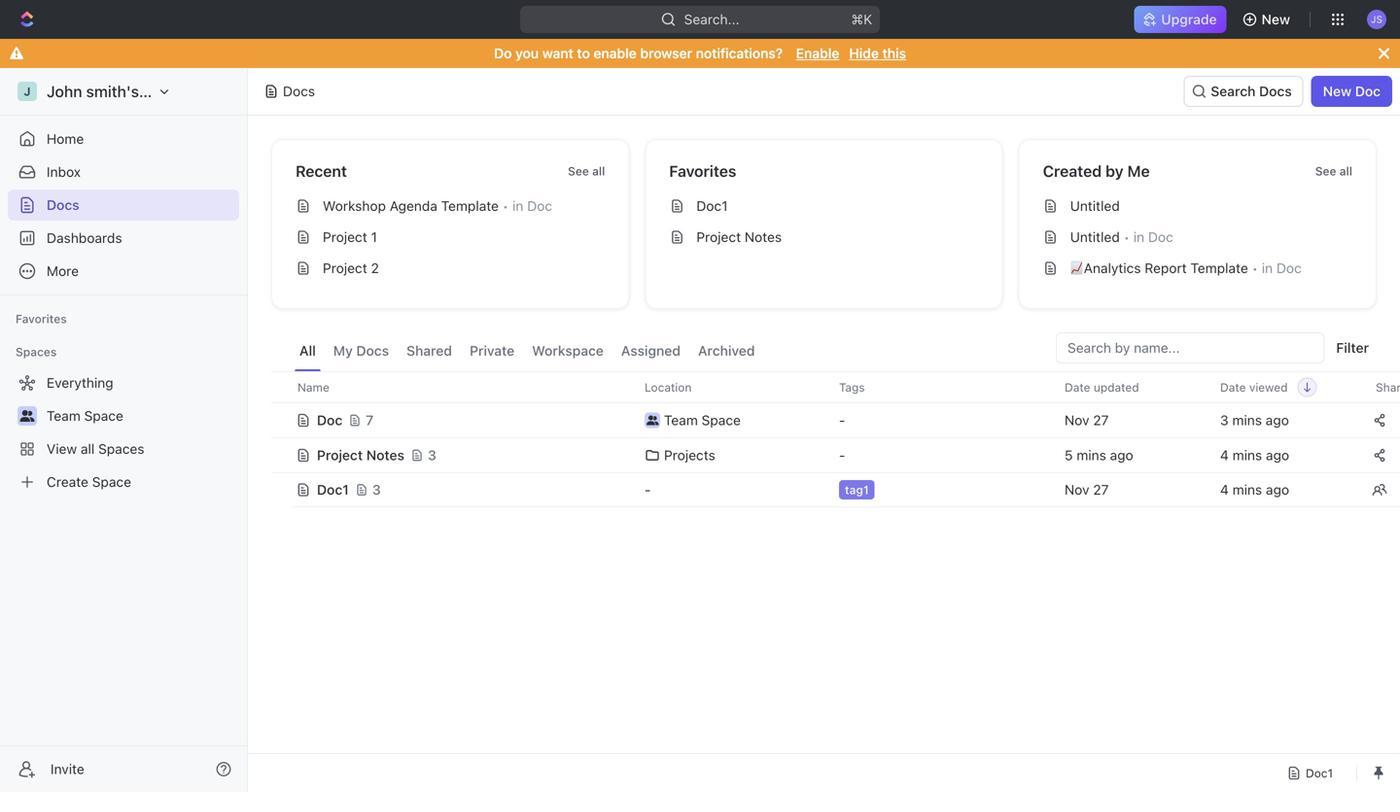 Task type: locate. For each thing, give the bounding box(es) containing it.
1 vertical spatial doc1
[[317, 482, 349, 498]]

new button
[[1235, 4, 1303, 35]]

doc1
[[697, 198, 728, 214], [317, 482, 349, 498]]

nov 27 down 5 mins ago
[[1065, 482, 1109, 498]]

untitled link
[[1036, 191, 1361, 222]]

1 vertical spatial in
[[1134, 229, 1145, 245]]

in up project 1 link
[[513, 198, 524, 214]]

table containing doc
[[271, 372, 1401, 510]]

1 vertical spatial favorites
[[16, 312, 67, 326]]

4 mins ago for nov 27
[[1221, 482, 1290, 498]]

1 horizontal spatial spaces
[[98, 441, 144, 457]]

shared
[[407, 343, 452, 359]]

1 horizontal spatial favorites
[[670, 162, 737, 180]]

row
[[271, 372, 1401, 404], [271, 401, 1401, 440], [271, 436, 1401, 475], [271, 471, 1401, 510]]

-
[[840, 412, 846, 429], [840, 447, 846, 464], [645, 482, 651, 498]]

2 horizontal spatial all
[[1340, 164, 1353, 178]]

⌘k
[[852, 11, 873, 27]]

0 horizontal spatial spaces
[[16, 345, 57, 359]]

1 vertical spatial nov
[[1065, 482, 1090, 498]]

in up 📈analytics
[[1134, 229, 1145, 245]]

docs down inbox
[[47, 197, 79, 213]]

1 nov from the top
[[1065, 412, 1090, 429]]

0 vertical spatial 4
[[1221, 447, 1229, 464]]

table
[[271, 372, 1401, 510]]

• down the untitled link at the right of page
[[1253, 261, 1259, 276]]

1 vertical spatial 27
[[1094, 482, 1109, 498]]

2 vertical spatial in
[[1263, 260, 1274, 276]]

john
[[47, 82, 82, 101]]

in
[[513, 198, 524, 214], [1134, 229, 1145, 245], [1263, 260, 1274, 276]]

project notes down 7
[[317, 447, 405, 464]]

home link
[[8, 124, 239, 155]]

0 vertical spatial notes
[[745, 229, 782, 245]]

enable
[[796, 45, 840, 61]]

0 horizontal spatial favorites
[[16, 312, 67, 326]]

2 vertical spatial 3
[[372, 482, 381, 498]]

- up tag1
[[840, 447, 846, 464]]

see all for created by me
[[1316, 164, 1353, 178]]

new
[[1262, 11, 1291, 27], [1324, 83, 1352, 99]]

doc1 link
[[662, 191, 987, 222]]

2 row from the top
[[271, 401, 1401, 440]]

filter button
[[1329, 333, 1378, 364]]

0 vertical spatial workspace
[[143, 82, 224, 101]]

docs inside my docs button
[[356, 343, 389, 359]]

1 see from the left
[[568, 164, 589, 178]]

team
[[47, 408, 81, 424], [664, 412, 698, 429]]

0 horizontal spatial •
[[503, 199, 509, 214]]

4 row from the top
[[271, 471, 1401, 510]]

private
[[470, 343, 515, 359]]

date for date updated
[[1065, 381, 1091, 394]]

docs right my
[[356, 343, 389, 359]]

1 horizontal spatial all
[[593, 164, 605, 178]]

0 vertical spatial -
[[840, 412, 846, 429]]

0 horizontal spatial project notes
[[317, 447, 405, 464]]

new inside new doc button
[[1324, 83, 1352, 99]]

• up project 1 link
[[503, 199, 509, 214]]

workspace right smith's at the top left
[[143, 82, 224, 101]]

archived button
[[694, 333, 760, 372]]

workspace inside button
[[532, 343, 604, 359]]

0 vertical spatial nov 27
[[1065, 412, 1109, 429]]

0 horizontal spatial see all
[[568, 164, 605, 178]]

1 horizontal spatial project notes
[[697, 229, 782, 245]]

new right search docs at the right top
[[1324, 83, 1352, 99]]

docs link
[[8, 190, 239, 221]]

1 horizontal spatial see all
[[1316, 164, 1353, 178]]

docs right search at the right top
[[1260, 83, 1293, 99]]

3 for 5 mins ago
[[428, 447, 437, 464]]

2 see from the left
[[1316, 164, 1337, 178]]

new doc button
[[1312, 76, 1393, 107]]

team right user group image at left bottom
[[664, 412, 698, 429]]

1 27 from the top
[[1094, 412, 1109, 429]]

0 vertical spatial untitled
[[1071, 198, 1120, 214]]

create
[[47, 474, 88, 490]]

1 horizontal spatial 3
[[428, 447, 437, 464]]

new inside new button
[[1262, 11, 1291, 27]]

0 horizontal spatial in
[[513, 198, 524, 214]]

see for created by me
[[1316, 164, 1337, 178]]

dashboards
[[47, 230, 122, 246]]

spaces down favorites button
[[16, 345, 57, 359]]

team space link
[[47, 401, 235, 432]]

all
[[593, 164, 605, 178], [1340, 164, 1353, 178], [81, 441, 95, 457]]

tree containing everything
[[8, 368, 239, 498]]

0 horizontal spatial new
[[1262, 11, 1291, 27]]

1 vertical spatial 4 mins ago
[[1221, 482, 1290, 498]]

1 vertical spatial nov 27
[[1065, 482, 1109, 498]]

tab list
[[295, 333, 760, 372]]

0 horizontal spatial see all button
[[560, 160, 613, 183]]

2 27 from the top
[[1094, 482, 1109, 498]]

nov down 5
[[1065, 482, 1090, 498]]

0 horizontal spatial team space
[[47, 408, 123, 424]]

new up search docs at the right top
[[1262, 11, 1291, 27]]

0 horizontal spatial notes
[[367, 447, 405, 464]]

workspace button
[[527, 333, 609, 372]]

doc
[[1356, 83, 1381, 99], [527, 198, 553, 214], [1149, 229, 1174, 245], [1277, 260, 1302, 276], [317, 412, 343, 429]]

1 horizontal spatial in
[[1134, 229, 1145, 245]]

1 untitled from the top
[[1071, 198, 1120, 214]]

2 horizontal spatial 3
[[1221, 412, 1229, 429]]

0 vertical spatial template
[[441, 198, 499, 214]]

this
[[883, 45, 907, 61]]

more button
[[8, 256, 239, 287]]

- down tags
[[840, 412, 846, 429]]

space up projects
[[702, 412, 741, 429]]

notes down doc1 link at the top
[[745, 229, 782, 245]]

viewed
[[1250, 381, 1288, 394]]

1 horizontal spatial date
[[1221, 381, 1247, 394]]

nov for 4 mins ago
[[1065, 482, 1090, 498]]

template
[[441, 198, 499, 214], [1191, 260, 1249, 276]]

date inside date updated button
[[1065, 381, 1091, 394]]

js button
[[1362, 4, 1393, 35]]

• up 📈analytics
[[1124, 230, 1130, 245]]

favorites button
[[8, 307, 75, 331]]

see all
[[568, 164, 605, 178], [1316, 164, 1353, 178]]

workspace right private
[[532, 343, 604, 359]]

2 nov 27 from the top
[[1065, 482, 1109, 498]]

2 see all button from the left
[[1308, 160, 1361, 183]]

see all button for created by me
[[1308, 160, 1361, 183]]

1 vertical spatial spaces
[[98, 441, 144, 457]]

1 horizontal spatial workspace
[[532, 343, 604, 359]]

project notes inside project notes link
[[697, 229, 782, 245]]

27 down 5 mins ago
[[1094, 482, 1109, 498]]

2 see all from the left
[[1316, 164, 1353, 178]]

0 vertical spatial new
[[1262, 11, 1291, 27]]

1 vertical spatial •
[[1124, 230, 1130, 245]]

tree
[[8, 368, 239, 498]]

docs up 'recent'
[[283, 83, 315, 99]]

- for projects
[[840, 447, 846, 464]]

0 vertical spatial 4 mins ago
[[1221, 447, 1290, 464]]

team space up projects
[[664, 412, 741, 429]]

- down user group image at left bottom
[[645, 482, 651, 498]]

space inside table
[[702, 412, 741, 429]]

2 horizontal spatial in
[[1263, 260, 1274, 276]]

1 row from the top
[[271, 372, 1401, 404]]

space up view all spaces
[[84, 408, 123, 424]]

spaces inside view all spaces link
[[98, 441, 144, 457]]

1 horizontal spatial see all button
[[1308, 160, 1361, 183]]

name
[[298, 381, 330, 394]]

project notes down doc1 link at the top
[[697, 229, 782, 245]]

inbox
[[47, 164, 81, 180]]

team space
[[47, 408, 123, 424], [664, 412, 741, 429]]

untitled up 📈analytics
[[1071, 229, 1120, 245]]

date left the updated on the top of the page
[[1065, 381, 1091, 394]]

everything link
[[8, 368, 235, 399]]

hide
[[850, 45, 879, 61]]

1 horizontal spatial •
[[1124, 230, 1130, 245]]

0 horizontal spatial all
[[81, 441, 95, 457]]

by
[[1106, 162, 1124, 180]]

4 mins ago for 5 mins ago
[[1221, 447, 1290, 464]]

2 4 from the top
[[1221, 482, 1229, 498]]

4 for 5 mins ago
[[1221, 447, 1229, 464]]

1 vertical spatial 4
[[1221, 482, 1229, 498]]

home
[[47, 131, 84, 147]]

view
[[47, 441, 77, 457]]

• inside workshop agenda template • in doc
[[503, 199, 509, 214]]

1 date from the left
[[1065, 381, 1091, 394]]

team up view
[[47, 408, 81, 424]]

nov
[[1065, 412, 1090, 429], [1065, 482, 1090, 498]]

27 down date updated button on the right
[[1094, 412, 1109, 429]]

0 horizontal spatial date
[[1065, 381, 1091, 394]]

shar
[[1377, 381, 1401, 394]]

date left 'viewed'
[[1221, 381, 1247, 394]]

3 mins ago
[[1221, 412, 1290, 429]]

0 vertical spatial 3
[[1221, 412, 1229, 429]]

smith's
[[86, 82, 139, 101]]

search docs button
[[1184, 76, 1304, 107]]

• inside 📈analytics report template • in doc
[[1253, 261, 1259, 276]]

2 vertical spatial -
[[645, 482, 651, 498]]

1 horizontal spatial team space
[[664, 412, 741, 429]]

4
[[1221, 447, 1229, 464], [1221, 482, 1229, 498]]

notes down 7
[[367, 447, 405, 464]]

view all spaces link
[[8, 434, 235, 465]]

project for project notes link
[[697, 229, 741, 245]]

2 date from the left
[[1221, 381, 1247, 394]]

1 vertical spatial project notes
[[317, 447, 405, 464]]

row containing doc1
[[271, 471, 1401, 510]]

1 vertical spatial -
[[840, 447, 846, 464]]

view all spaces
[[47, 441, 144, 457]]

1 see all from the left
[[568, 164, 605, 178]]

1 4 mins ago from the top
[[1221, 447, 1290, 464]]

0 vertical spatial •
[[503, 199, 509, 214]]

1 vertical spatial new
[[1324, 83, 1352, 99]]

0 vertical spatial project notes
[[697, 229, 782, 245]]

project
[[323, 229, 367, 245], [697, 229, 741, 245], [323, 260, 367, 276], [317, 447, 363, 464]]

1 horizontal spatial template
[[1191, 260, 1249, 276]]

see for recent
[[568, 164, 589, 178]]

new for new doc
[[1324, 83, 1352, 99]]

project notes inside row
[[317, 447, 405, 464]]

template right 'report'
[[1191, 260, 1249, 276]]

2 nov from the top
[[1065, 482, 1090, 498]]

1 vertical spatial workspace
[[532, 343, 604, 359]]

0 horizontal spatial see
[[568, 164, 589, 178]]

27
[[1094, 412, 1109, 429], [1094, 482, 1109, 498]]

1 vertical spatial 3
[[428, 447, 437, 464]]

1 see all button from the left
[[560, 160, 613, 183]]

0 vertical spatial nov
[[1065, 412, 1090, 429]]

1 vertical spatial untitled
[[1071, 229, 1120, 245]]

2 horizontal spatial •
[[1253, 261, 1259, 276]]

mins
[[1233, 412, 1263, 429], [1077, 447, 1107, 464], [1233, 447, 1263, 464], [1233, 482, 1263, 498]]

2 vertical spatial •
[[1253, 261, 1259, 276]]

0 horizontal spatial doc1
[[317, 482, 349, 498]]

sidebar navigation
[[0, 68, 252, 793]]

1 horizontal spatial team
[[664, 412, 698, 429]]

in down the untitled link at the right of page
[[1263, 260, 1274, 276]]

docs inside docs link
[[47, 197, 79, 213]]

1 vertical spatial notes
[[367, 447, 405, 464]]

favorites inside favorites button
[[16, 312, 67, 326]]

team inside sidebar navigation
[[47, 408, 81, 424]]

1 4 from the top
[[1221, 447, 1229, 464]]

projects
[[664, 447, 716, 464]]

1 horizontal spatial new
[[1324, 83, 1352, 99]]

upgrade
[[1162, 11, 1218, 27]]

nov up 5
[[1065, 412, 1090, 429]]

spaces up "create space" link
[[98, 441, 144, 457]]

4 mins ago
[[1221, 447, 1290, 464], [1221, 482, 1290, 498]]

see all button
[[560, 160, 613, 183], [1308, 160, 1361, 183]]

archived
[[698, 343, 755, 359]]

1 nov 27 from the top
[[1065, 412, 1109, 429]]

all button
[[295, 333, 321, 372]]

space
[[84, 408, 123, 424], [702, 412, 741, 429], [92, 474, 131, 490]]

date inside date viewed button
[[1221, 381, 1247, 394]]

0 horizontal spatial 3
[[372, 482, 381, 498]]

nov 27 down date updated button on the right
[[1065, 412, 1109, 429]]

27 for 3 mins ago
[[1094, 412, 1109, 429]]

mins for project notes
[[1233, 447, 1263, 464]]

date updated
[[1065, 381, 1140, 394]]

0 vertical spatial in
[[513, 198, 524, 214]]

doc inside button
[[1356, 83, 1381, 99]]

untitled down the created by me
[[1071, 198, 1120, 214]]

27 for 4 mins ago
[[1094, 482, 1109, 498]]

0 horizontal spatial workspace
[[143, 82, 224, 101]]

0 horizontal spatial team
[[47, 408, 81, 424]]

4 for nov 27
[[1221, 482, 1229, 498]]

location
[[645, 381, 692, 394]]

0 vertical spatial 27
[[1094, 412, 1109, 429]]

3 row from the top
[[271, 436, 1401, 475]]

create space link
[[8, 467, 235, 498]]

1 horizontal spatial see
[[1316, 164, 1337, 178]]

template up project 1 link
[[441, 198, 499, 214]]

docs
[[283, 83, 315, 99], [1260, 83, 1293, 99], [47, 197, 79, 213], [356, 343, 389, 359]]

1 vertical spatial template
[[1191, 260, 1249, 276]]

team space down everything
[[47, 408, 123, 424]]

1 horizontal spatial doc1
[[697, 198, 728, 214]]

all for recent
[[593, 164, 605, 178]]

2 untitled from the top
[[1071, 229, 1120, 245]]

spaces
[[16, 345, 57, 359], [98, 441, 144, 457]]

notes
[[745, 229, 782, 245], [367, 447, 405, 464]]

0 horizontal spatial template
[[441, 198, 499, 214]]

0 vertical spatial favorites
[[670, 162, 737, 180]]

date
[[1065, 381, 1091, 394], [1221, 381, 1247, 394]]

project for project 1 link
[[323, 229, 367, 245]]

team space inside sidebar navigation
[[47, 408, 123, 424]]

2 4 mins ago from the top
[[1221, 482, 1290, 498]]

ago
[[1266, 412, 1290, 429], [1111, 447, 1134, 464], [1267, 447, 1290, 464], [1267, 482, 1290, 498]]



Task type: describe. For each thing, give the bounding box(es) containing it.
date viewed
[[1221, 381, 1288, 394]]

enable
[[594, 45, 637, 61]]

filter button
[[1329, 333, 1378, 364]]

in for 📈analytics report template
[[1263, 260, 1274, 276]]

date for date viewed
[[1221, 381, 1247, 394]]

untitled • in doc
[[1071, 229, 1174, 245]]

my docs
[[333, 343, 389, 359]]

row containing doc
[[271, 401, 1401, 440]]

7
[[366, 412, 374, 429]]

doc inside table
[[317, 412, 343, 429]]

project 1 link
[[288, 222, 613, 253]]

john smith's workspace
[[47, 82, 224, 101]]

• for workshop agenda template
[[503, 199, 509, 214]]

project notes link
[[662, 222, 987, 253]]

date updated button
[[1054, 373, 1151, 403]]

0 vertical spatial spaces
[[16, 345, 57, 359]]

project for project 2 link
[[323, 260, 367, 276]]

project 2 link
[[288, 253, 613, 284]]

📈analytics report template • in doc
[[1071, 260, 1302, 276]]

all inside sidebar navigation
[[81, 441, 95, 457]]

untitled for untitled • in doc
[[1071, 229, 1120, 245]]

browser
[[641, 45, 693, 61]]

more
[[47, 263, 79, 279]]

my
[[333, 343, 353, 359]]

report
[[1145, 260, 1188, 276]]

mins for doc
[[1233, 412, 1263, 429]]

5
[[1065, 447, 1074, 464]]

recent
[[296, 162, 347, 180]]

search docs
[[1211, 83, 1293, 99]]

new doc
[[1324, 83, 1381, 99]]

dashboards link
[[8, 223, 239, 254]]

team space inside table
[[664, 412, 741, 429]]

tag1
[[845, 483, 869, 497]]

workshop agenda template • in doc
[[323, 198, 553, 214]]

notifications?
[[696, 45, 783, 61]]

search...
[[684, 11, 740, 27]]

in for workshop agenda template
[[513, 198, 524, 214]]

• for 📈analytics report template
[[1253, 261, 1259, 276]]

workspace inside sidebar navigation
[[143, 82, 224, 101]]

row containing name
[[271, 372, 1401, 404]]

to
[[577, 45, 590, 61]]

see all button for recent
[[560, 160, 613, 183]]

Search by name... text field
[[1068, 334, 1314, 363]]

j
[[24, 85, 31, 98]]

create space
[[47, 474, 131, 490]]

user group image
[[20, 411, 35, 422]]

tab list containing all
[[295, 333, 760, 372]]

assigned button
[[617, 333, 686, 372]]

everything
[[47, 375, 113, 391]]

2
[[371, 260, 379, 276]]

untitled for untitled
[[1071, 198, 1120, 214]]

row containing project notes
[[271, 436, 1401, 475]]

me
[[1128, 162, 1150, 180]]

filter
[[1337, 340, 1370, 356]]

tree inside sidebar navigation
[[8, 368, 239, 498]]

updated
[[1094, 381, 1140, 394]]

0 vertical spatial doc1
[[697, 198, 728, 214]]

template for workshop agenda template
[[441, 198, 499, 214]]

workshop
[[323, 198, 386, 214]]

assigned
[[621, 343, 681, 359]]

nov 27 for 3 mins ago
[[1065, 412, 1109, 429]]

5 mins ago
[[1065, 447, 1134, 464]]

ago for doc1
[[1267, 482, 1290, 498]]

ago for project notes
[[1267, 447, 1290, 464]]

user group image
[[647, 416, 659, 426]]

want
[[543, 45, 574, 61]]

date viewed button
[[1209, 373, 1318, 403]]

3 for nov 27
[[372, 482, 381, 498]]

nov for 3 mins ago
[[1065, 412, 1090, 429]]

you
[[516, 45, 539, 61]]

project 2
[[323, 260, 379, 276]]

template for 📈analytics report template
[[1191, 260, 1249, 276]]

new for new
[[1262, 11, 1291, 27]]

invite
[[51, 762, 84, 778]]

ago for doc
[[1266, 412, 1290, 429]]

all
[[300, 343, 316, 359]]

project 1
[[323, 229, 377, 245]]

see all for recent
[[568, 164, 605, 178]]

agenda
[[390, 198, 438, 214]]

js
[[1372, 13, 1383, 25]]

mins for doc1
[[1233, 482, 1263, 498]]

inbox link
[[8, 157, 239, 188]]

📈analytics
[[1071, 260, 1142, 276]]

space down view all spaces link
[[92, 474, 131, 490]]

search
[[1211, 83, 1256, 99]]

john smith's workspace, , element
[[18, 82, 37, 101]]

all for created by me
[[1340, 164, 1353, 178]]

- for team space
[[840, 412, 846, 429]]

upgrade link
[[1135, 6, 1227, 33]]

shared button
[[402, 333, 457, 372]]

my docs button
[[329, 333, 394, 372]]

docs inside search docs "button"
[[1260, 83, 1293, 99]]

1 horizontal spatial notes
[[745, 229, 782, 245]]

created by me
[[1044, 162, 1150, 180]]

private button
[[465, 333, 520, 372]]

do you want to enable browser notifications? enable hide this
[[494, 45, 907, 61]]

• inside untitled • in doc
[[1124, 230, 1130, 245]]

1
[[371, 229, 377, 245]]

tags
[[840, 381, 865, 394]]

created
[[1044, 162, 1102, 180]]

nov 27 for 4 mins ago
[[1065, 482, 1109, 498]]

do
[[494, 45, 512, 61]]



Task type: vqa. For each thing, say whether or not it's contained in the screenshot.
4 mins ago related to 5 mins ago
yes



